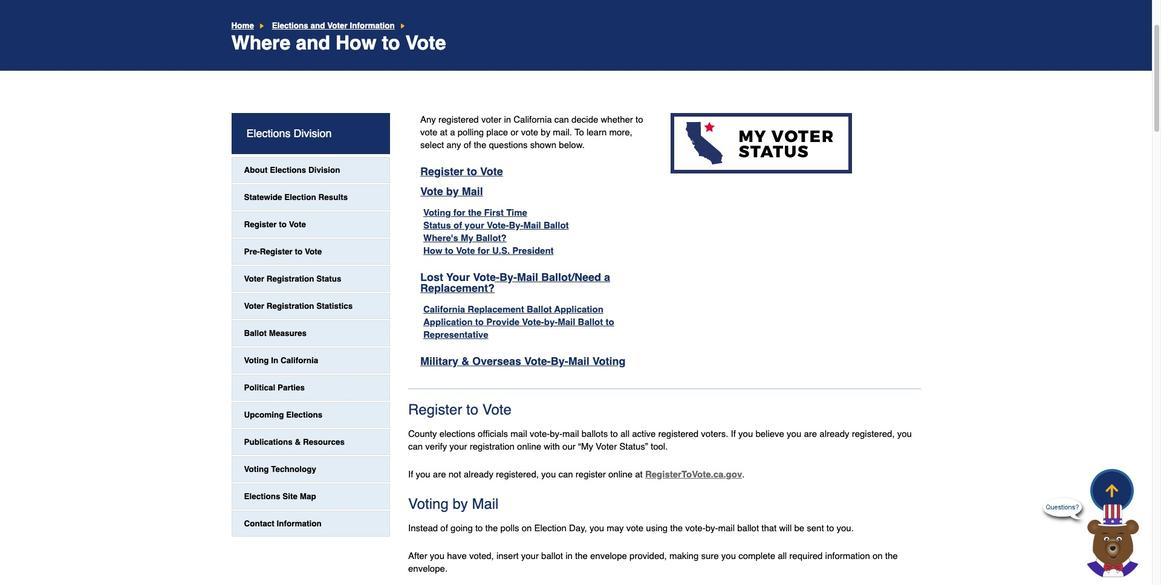 Task type: locate. For each thing, give the bounding box(es) containing it.
by
[[541, 127, 551, 137], [446, 185, 459, 198], [453, 496, 468, 513]]

0 horizontal spatial are
[[433, 469, 446, 480]]

voter down pre- in the left top of the page
[[244, 275, 264, 284]]

0 vertical spatial registered
[[439, 114, 479, 125]]

california replacement ballot application application to provide vote-by-mail ballot to representative
[[424, 304, 614, 340]]

all inside after you have voted, insert your ballot in the envelope provided, making sure you complete all required information on the envelope.
[[778, 551, 787, 561]]

of up where's my ballot? link
[[454, 220, 462, 230]]

ballot left measures
[[244, 329, 267, 338]]

in up or
[[504, 114, 511, 125]]

vote- up with
[[530, 429, 550, 439]]

military & overseas vote-by-mail voting link
[[421, 355, 626, 368]]

your inside after you have voted, insert your ballot in the envelope provided, making sure you complete all required information on the envelope.
[[521, 551, 539, 561]]

0 horizontal spatial information
[[277, 520, 322, 529]]

0 vertical spatial registered,
[[852, 429, 895, 439]]

0 vertical spatial if
[[731, 429, 736, 439]]

if inside county elections officials mail vote-by-mail ballots to all active registered voters. if you believe you are already registered, you can verify your registration online with our "my voter status" tool.
[[731, 429, 736, 439]]

not
[[449, 469, 461, 480]]

register up the vote by mail
[[421, 165, 464, 178]]

register to vote up elections
[[408, 402, 512, 419]]

online
[[517, 442, 542, 452], [609, 469, 633, 480]]

where's my ballot? link
[[424, 233, 507, 243]]

are
[[804, 429, 818, 439], [433, 469, 446, 480]]

already
[[820, 429, 850, 439], [464, 469, 494, 480]]

voter registration status link
[[232, 267, 390, 292]]

my
[[461, 233, 474, 243]]

voting for the first time link
[[424, 207, 528, 218]]

register to vote up the vote by mail
[[421, 165, 503, 178]]

voter up ballot measures
[[244, 302, 264, 311]]

2 vertical spatial by
[[453, 496, 468, 513]]

are right believe
[[804, 429, 818, 439]]

application
[[555, 304, 604, 315], [424, 317, 473, 327]]

replacement?
[[421, 282, 495, 295]]

ballot up president
[[544, 220, 569, 230]]

by up the going
[[453, 496, 468, 513]]

have
[[447, 551, 467, 561]]

2 horizontal spatial mail
[[719, 523, 735, 534]]

lost your vote-by-mail ballot/need a replacement?
[[421, 271, 611, 295]]

to inside voting for the first time status of your vote-by-mail ballot where's my ballot? how to vote for u.s. president
[[445, 246, 454, 256]]

registered,
[[852, 429, 895, 439], [496, 469, 539, 480]]

by for vote by mail
[[446, 185, 459, 198]]

elections division element
[[231, 113, 390, 537]]

voter inside county elections officials mail vote-by-mail ballots to all active registered voters. if you believe you are already registered, you can verify your registration online with our "my voter status" tool.
[[596, 442, 617, 452]]

0 vertical spatial for
[[454, 207, 466, 218]]

in
[[504, 114, 511, 125], [566, 551, 573, 561]]

2 vertical spatial by-
[[551, 355, 569, 368]]

military & overseas vote-by-mail voting
[[421, 355, 626, 368]]

2 vertical spatial by-
[[706, 523, 719, 534]]

1 horizontal spatial ballot
[[738, 523, 759, 534]]

0 horizontal spatial register to vote link
[[232, 212, 390, 237]]

0 horizontal spatial if
[[408, 469, 413, 480]]

statewide election results
[[244, 193, 348, 202]]

at for registertovote.ca.gov
[[635, 469, 643, 480]]

0 horizontal spatial all
[[621, 429, 630, 439]]

decide
[[572, 114, 599, 125]]

0 vertical spatial all
[[621, 429, 630, 439]]

elections up contact
[[244, 492, 280, 501]]

elections and voter information
[[272, 21, 395, 30]]

vote down any
[[421, 127, 438, 137]]

by- down application to provide vote-by-mail ballot to representative link
[[551, 355, 569, 368]]

information
[[350, 21, 395, 30], [277, 520, 322, 529]]

at down status"
[[635, 469, 643, 480]]

to
[[382, 31, 400, 54], [636, 114, 644, 125], [467, 165, 477, 178], [279, 220, 287, 229], [445, 246, 454, 256], [295, 247, 303, 256], [475, 317, 484, 327], [606, 317, 614, 327], [467, 402, 479, 419], [611, 429, 618, 439], [476, 523, 483, 534], [827, 523, 835, 534]]

status up the where's
[[424, 220, 451, 230]]

0 vertical spatial status
[[424, 220, 451, 230]]

elections up about
[[247, 127, 291, 140]]

at
[[440, 127, 448, 137], [635, 469, 643, 480]]

registration down pre-register to vote on the left of the page
[[267, 275, 314, 284]]

0 vertical spatial how
[[336, 31, 377, 54]]

1 horizontal spatial at
[[635, 469, 643, 480]]

a up any
[[450, 127, 455, 137]]

register to vote link up pre-register to vote link
[[232, 212, 390, 237]]

all up status"
[[621, 429, 630, 439]]

1 vertical spatial on
[[873, 551, 883, 561]]

by inside any registered voter in california can decide whether to vote at a polling place or vote by mail. to learn more, select any of the questions shown below.
[[541, 127, 551, 137]]

information up where and how to vote
[[350, 21, 395, 30]]

and
[[311, 21, 325, 30], [296, 31, 330, 54]]

register to vote up pre-register to vote on the left of the page
[[244, 220, 306, 229]]

1 horizontal spatial of
[[454, 220, 462, 230]]

whether
[[601, 114, 633, 125]]

voting for voting by mail
[[408, 496, 449, 513]]

election down about elections division
[[285, 193, 316, 202]]

0 horizontal spatial online
[[517, 442, 542, 452]]

0 vertical spatial online
[[517, 442, 542, 452]]

more,
[[610, 127, 633, 137]]

for down ballot?
[[478, 246, 490, 256]]

register up voter registration status at left top
[[260, 247, 293, 256]]

california up or
[[514, 114, 552, 125]]

0 horizontal spatial application
[[424, 317, 473, 327]]

0 vertical spatial &
[[462, 355, 470, 368]]

0 vertical spatial register to vote link
[[421, 165, 503, 178]]

to
[[575, 127, 584, 137]]

1 horizontal spatial california
[[424, 304, 465, 315]]

at up any
[[440, 127, 448, 137]]

register down statewide
[[244, 220, 277, 229]]

0 horizontal spatial for
[[454, 207, 466, 218]]

2 horizontal spatial vote
[[627, 523, 644, 534]]

where and how to vote
[[231, 31, 446, 54]]

the left envelope
[[575, 551, 588, 561]]

the left first
[[468, 207, 482, 218]]

1 horizontal spatial &
[[462, 355, 470, 368]]

1 horizontal spatial on
[[873, 551, 883, 561]]

how inside voting for the first time status of your vote-by-mail ballot where's my ballot? how to vote for u.s. president
[[424, 246, 443, 256]]

registration for status
[[267, 275, 314, 284]]

by up voting for the first time link
[[446, 185, 459, 198]]

place
[[487, 127, 508, 137]]

ballot measures
[[244, 329, 307, 338]]

1 horizontal spatial already
[[820, 429, 850, 439]]

on right information
[[873, 551, 883, 561]]

1 vertical spatial online
[[609, 469, 633, 480]]

vote- down first
[[487, 220, 509, 230]]

voting
[[424, 207, 451, 218], [593, 355, 626, 368], [244, 356, 269, 365], [244, 465, 269, 474], [408, 496, 449, 513]]

information down map
[[277, 520, 322, 529]]

california right in
[[281, 356, 318, 365]]

by- down california replacement ballot application link
[[544, 317, 558, 327]]

1 horizontal spatial a
[[604, 271, 611, 284]]

instead of going to the polls on election day, you may vote using the vote-by-mail ballot that will be sent to you.
[[408, 523, 854, 534]]

1 horizontal spatial how
[[424, 246, 443, 256]]

california inside any registered voter in california can decide whether to vote at a polling place or vote by mail. to learn more, select any of the questions shown below.
[[514, 114, 552, 125]]

vote- up making
[[686, 523, 706, 534]]

registered up "tool."
[[659, 429, 699, 439]]

1 vertical spatial registered
[[659, 429, 699, 439]]

1 vertical spatial and
[[296, 31, 330, 54]]

vote- inside county elections officials mail vote-by-mail ballots to all active registered voters. if you believe you are already registered, you can verify your registration online with our "my voter status" tool.
[[530, 429, 550, 439]]

1 vertical spatial already
[[464, 469, 494, 480]]

by- inside voting for the first time status of your vote-by-mail ballot where's my ballot? how to vote for u.s. president
[[509, 220, 524, 230]]

1 horizontal spatial if
[[731, 429, 736, 439]]

0 vertical spatial on
[[522, 523, 532, 534]]

after you have voted, insert your ballot in the envelope provided, making sure you complete all required information on the envelope.
[[408, 551, 898, 574]]

county elections officials mail vote-by-mail ballots to all active registered voters. if you believe you are already registered, you can verify your registration online with our "my voter status" tool.
[[408, 429, 912, 452]]

0 horizontal spatial a
[[450, 127, 455, 137]]

in inside any registered voter in california can decide whether to vote at a polling place or vote by mail. to learn more, select any of the questions shown below.
[[504, 114, 511, 125]]

register up county
[[408, 402, 462, 419]]

your inside county elections officials mail vote-by-mail ballots to all active registered voters. if you believe you are already registered, you can verify your registration online with our "my voter status" tool.
[[450, 442, 467, 452]]

registered
[[439, 114, 479, 125], [659, 429, 699, 439]]

results
[[319, 193, 348, 202]]

learn
[[587, 127, 607, 137]]

1 horizontal spatial registered
[[659, 429, 699, 439]]

registered up polling
[[439, 114, 479, 125]]

already inside county elections officials mail vote-by-mail ballots to all active registered voters. if you believe you are already registered, you can verify your registration online with our "my voter status" tool.
[[820, 429, 850, 439]]

on right polls
[[522, 523, 532, 534]]

mail right "officials"
[[511, 429, 527, 439]]

california down replacement?
[[424, 304, 465, 315]]

0 vertical spatial election
[[285, 193, 316, 202]]

vote- inside voting for the first time status of your vote-by-mail ballot where's my ballot? how to vote for u.s. president
[[487, 220, 509, 230]]

if right voters.
[[731, 429, 736, 439]]

1 horizontal spatial all
[[778, 551, 787, 561]]

application up the representative
[[424, 317, 473, 327]]

upcoming
[[244, 411, 284, 420]]

1 vertical spatial california
[[424, 304, 465, 315]]

on inside after you have voted, insert your ballot in the envelope provided, making sure you complete all required information on the envelope.
[[873, 551, 883, 561]]

1 vertical spatial registration
[[267, 302, 314, 311]]

registration down voter registration status at left top
[[267, 302, 314, 311]]

1 vertical spatial of
[[454, 220, 462, 230]]

& inside elections division element
[[295, 438, 301, 447]]

0 horizontal spatial at
[[440, 127, 448, 137]]

0 vertical spatial can
[[555, 114, 569, 125]]

mail inside california replacement ballot application application to provide vote-by-mail ballot to representative
[[558, 317, 576, 327]]

county
[[408, 429, 437, 439]]

division up about elections division 'link'
[[294, 127, 332, 140]]

check my voter status image
[[671, 113, 852, 174]]

of left the going
[[441, 523, 448, 534]]

pre-register to vote
[[244, 247, 322, 256]]

1 horizontal spatial application
[[555, 304, 604, 315]]

the inside voting for the first time status of your vote-by-mail ballot where's my ballot? how to vote for u.s. president
[[468, 207, 482, 218]]

provided,
[[630, 551, 667, 561]]

0 vertical spatial a
[[450, 127, 455, 137]]

and down elections and voter information
[[296, 31, 330, 54]]

vote- down how to vote for u.s. president link
[[473, 271, 500, 284]]

by-
[[509, 220, 524, 230], [500, 271, 517, 284], [551, 355, 569, 368]]

0 horizontal spatial california
[[281, 356, 318, 365]]

& left resources
[[295, 438, 301, 447]]

voting inside voting for the first time status of your vote-by-mail ballot where's my ballot? how to vote for u.s. president
[[424, 207, 451, 218]]

1 horizontal spatial online
[[609, 469, 633, 480]]

elections division link
[[247, 127, 332, 140]]

vote- inside california replacement ballot application application to provide vote-by-mail ballot to representative
[[522, 317, 544, 327]]

your right the insert
[[521, 551, 539, 561]]

online left with
[[517, 442, 542, 452]]

envelope
[[591, 551, 627, 561]]

mail
[[511, 429, 527, 439], [563, 429, 579, 439], [719, 523, 735, 534]]

how down the where's
[[424, 246, 443, 256]]

register
[[421, 165, 464, 178], [244, 220, 277, 229], [260, 247, 293, 256], [408, 402, 462, 419]]

any
[[447, 140, 461, 150]]

1 horizontal spatial election
[[535, 523, 567, 534]]

after
[[408, 551, 428, 561]]

voting technology link
[[232, 457, 390, 482]]

2 vertical spatial your
[[521, 551, 539, 561]]

register inside pre-register to vote link
[[260, 247, 293, 256]]

mail up sure at the bottom right of page
[[719, 523, 735, 534]]

0 vertical spatial by-
[[509, 220, 524, 230]]

in down the day,
[[566, 551, 573, 561]]

on
[[522, 523, 532, 534], [873, 551, 883, 561]]

the
[[474, 140, 487, 150], [468, 207, 482, 218], [486, 523, 498, 534], [671, 523, 683, 534], [575, 551, 588, 561], [886, 551, 898, 561]]

0 horizontal spatial vote-
[[530, 429, 550, 439]]

can up mail.
[[555, 114, 569, 125]]

0 vertical spatial at
[[440, 127, 448, 137]]

register to vote inside elections division element
[[244, 220, 306, 229]]

1 vertical spatial by
[[446, 185, 459, 198]]

vote
[[406, 31, 446, 54], [480, 165, 503, 178], [421, 185, 443, 198], [289, 220, 306, 229], [456, 246, 475, 256], [305, 247, 322, 256], [483, 402, 512, 419]]

ballot inside after you have voted, insert your ballot in the envelope provided, making sure you complete all required information on the envelope.
[[542, 551, 563, 561]]

registertovote.ca.gov
[[646, 469, 743, 480]]

in inside after you have voted, insert your ballot in the envelope provided, making sure you complete all required information on the envelope.
[[566, 551, 573, 561]]

ballot left "that"
[[738, 523, 759, 534]]

of down polling
[[464, 140, 471, 150]]

0 horizontal spatial how
[[336, 31, 377, 54]]

ballot down ballot/need
[[578, 317, 603, 327]]

elections for and
[[272, 21, 308, 30]]

to inside county elections officials mail vote-by-mail ballots to all active registered voters. if you believe you are already registered, you can verify your registration online with our "my voter status" tool.
[[611, 429, 618, 439]]

the inside any registered voter in california can decide whether to vote at a polling place or vote by mail. to learn more, select any of the questions shown below.
[[474, 140, 487, 150]]

0 vertical spatial and
[[311, 21, 325, 30]]

if down county
[[408, 469, 413, 480]]

statistics
[[317, 302, 353, 311]]

vote right or
[[521, 127, 539, 137]]

day,
[[569, 523, 587, 534]]

0 horizontal spatial mail
[[511, 429, 527, 439]]

your down elections
[[450, 442, 467, 452]]

elections up statewide election results in the top of the page
[[270, 166, 306, 175]]

0 vertical spatial by-
[[544, 317, 558, 327]]

1 vertical spatial &
[[295, 438, 301, 447]]

and up where and how to vote
[[311, 21, 325, 30]]

1 horizontal spatial registered,
[[852, 429, 895, 439]]

your down voting for the first time link
[[465, 220, 485, 230]]

online right 'register'
[[609, 469, 633, 480]]

2 registration from the top
[[267, 302, 314, 311]]

registration for statistics
[[267, 302, 314, 311]]

at for a
[[440, 127, 448, 137]]

1 horizontal spatial status
[[424, 220, 451, 230]]

division up results
[[309, 166, 340, 175]]

1 vertical spatial register to vote
[[244, 220, 306, 229]]

1 vertical spatial election
[[535, 523, 567, 534]]

register to vote link up the vote by mail
[[421, 165, 503, 178]]

& for publications
[[295, 438, 301, 447]]

2 horizontal spatial california
[[514, 114, 552, 125]]

a right ballot/need
[[604, 271, 611, 284]]

mail inside voting for the first time status of your vote-by-mail ballot where's my ballot? how to vote for u.s. president
[[524, 220, 541, 230]]

u.s.
[[492, 246, 510, 256]]

1 vertical spatial your
[[450, 442, 467, 452]]

lost
[[421, 271, 444, 284]]

by- up sure at the bottom right of page
[[706, 523, 719, 534]]

1 vertical spatial by-
[[500, 271, 517, 284]]

register to vote link
[[421, 165, 503, 178], [232, 212, 390, 237]]

1 vertical spatial how
[[424, 246, 443, 256]]

the right information
[[886, 551, 898, 561]]

ballot right the insert
[[542, 551, 563, 561]]

0 vertical spatial already
[[820, 429, 850, 439]]

1 vertical spatial application
[[424, 317, 473, 327]]

election left the day,
[[535, 523, 567, 534]]

a inside the lost your vote-by-mail ballot/need a replacement?
[[604, 271, 611, 284]]

the down polling
[[474, 140, 487, 150]]

ballot/need
[[542, 271, 601, 284]]

can inside any registered voter in california can decide whether to vote at a polling place or vote by mail. to learn more, select any of the questions shown below.
[[555, 114, 569, 125]]

voting in california
[[244, 356, 318, 365]]

by- down time
[[509, 220, 524, 230]]

how down elections and voter information
[[336, 31, 377, 54]]

1 horizontal spatial in
[[566, 551, 573, 561]]

political parties
[[244, 383, 305, 393]]

your inside voting for the first time status of your vote-by-mail ballot where's my ballot? how to vote for u.s. president
[[465, 220, 485, 230]]

1 horizontal spatial for
[[478, 246, 490, 256]]

elections up publications & resources link at the bottom left
[[286, 411, 323, 420]]

information inside elections division element
[[277, 520, 322, 529]]

0 horizontal spatial status
[[317, 275, 342, 284]]

register inside register to vote link
[[244, 220, 277, 229]]

by- down u.s.
[[500, 271, 517, 284]]

ballot inside elections division element
[[244, 329, 267, 338]]

vote-
[[530, 429, 550, 439], [686, 523, 706, 534]]

1 horizontal spatial are
[[804, 429, 818, 439]]

for down vote by mail link
[[454, 207, 466, 218]]

all left required
[[778, 551, 787, 561]]

0 vertical spatial are
[[804, 429, 818, 439]]

are left not
[[433, 469, 446, 480]]

by- up with
[[550, 429, 563, 439]]

&
[[462, 355, 470, 368], [295, 438, 301, 447]]

0 horizontal spatial in
[[504, 114, 511, 125]]

by up shown
[[541, 127, 551, 137]]

with
[[544, 442, 560, 452]]

vote right may
[[627, 523, 644, 534]]

your
[[446, 271, 470, 284]]

elections
[[272, 21, 308, 30], [247, 127, 291, 140], [270, 166, 306, 175], [286, 411, 323, 420], [244, 492, 280, 501]]

of inside any registered voter in california can decide whether to vote at a polling place or vote by mail. to learn more, select any of the questions shown below.
[[464, 140, 471, 150]]

elections
[[440, 429, 476, 439]]

status up the statistics
[[317, 275, 342, 284]]

our
[[563, 442, 576, 452]]

mail up our
[[563, 429, 579, 439]]

vote inside voting for the first time status of your vote-by-mail ballot where's my ballot? how to vote for u.s. president
[[456, 246, 475, 256]]

0 vertical spatial vote-
[[530, 429, 550, 439]]

political parties link
[[232, 376, 390, 400]]

the right using
[[671, 523, 683, 534]]

1 vertical spatial division
[[309, 166, 340, 175]]

1 vertical spatial in
[[566, 551, 573, 561]]

0 vertical spatial ballot
[[738, 523, 759, 534]]

at inside any registered voter in california can decide whether to vote at a polling place or vote by mail. to learn more, select any of the questions shown below.
[[440, 127, 448, 137]]

click me to chat with sam image
[[1080, 504, 1147, 578]]

& right military
[[462, 355, 470, 368]]

in
[[271, 356, 278, 365]]

voter
[[328, 21, 348, 30], [244, 275, 264, 284], [244, 302, 264, 311], [596, 442, 617, 452]]

& for military
[[462, 355, 470, 368]]

can down county
[[408, 442, 423, 452]]

voted,
[[469, 551, 494, 561]]

vote- down california replacement ballot application link
[[522, 317, 544, 327]]

elections up where
[[272, 21, 308, 30]]

can inside county elections officials mail vote-by-mail ballots to all active registered voters. if you believe you are already registered, you can verify your registration online with our "my voter status" tool.
[[408, 442, 423, 452]]

questions
[[489, 140, 528, 150]]

0 vertical spatial in
[[504, 114, 511, 125]]

0 horizontal spatial registered
[[439, 114, 479, 125]]

1 horizontal spatial mail
[[563, 429, 579, 439]]

voter down ballots
[[596, 442, 617, 452]]

of
[[464, 140, 471, 150], [454, 220, 462, 230], [441, 523, 448, 534]]

ballot inside voting for the first time status of your vote-by-mail ballot where's my ballot? how to vote for u.s. president
[[544, 220, 569, 230]]

of inside voting for the first time status of your vote-by-mail ballot where's my ballot? how to vote for u.s. president
[[454, 220, 462, 230]]

application down ballot/need
[[555, 304, 604, 315]]

0 vertical spatial information
[[350, 21, 395, 30]]

1 registration from the top
[[267, 275, 314, 284]]

0 vertical spatial of
[[464, 140, 471, 150]]

can left 'register'
[[559, 469, 573, 480]]

0 horizontal spatial registered,
[[496, 469, 539, 480]]



Task type: vqa. For each thing, say whether or not it's contained in the screenshot.
left please
no



Task type: describe. For each thing, give the bounding box(es) containing it.
1 vertical spatial if
[[408, 469, 413, 480]]

1 vertical spatial registered,
[[496, 469, 539, 480]]

mail inside the lost your vote-by-mail ballot/need a replacement?
[[517, 271, 539, 284]]

contact
[[244, 520, 275, 529]]

measures
[[269, 329, 307, 338]]

first
[[484, 207, 504, 218]]

a inside any registered voter in california can decide whether to vote at a polling place or vote by mail. to learn more, select any of the questions shown below.
[[450, 127, 455, 137]]

making
[[670, 551, 699, 561]]

are inside county elections officials mail vote-by-mail ballots to all active registered voters. if you believe you are already registered, you can verify your registration online with our "my voter status" tool.
[[804, 429, 818, 439]]

division inside 'link'
[[309, 166, 340, 175]]

will
[[780, 523, 792, 534]]

by- inside the lost your vote-by-mail ballot/need a replacement?
[[500, 271, 517, 284]]

voter registration statistics
[[244, 302, 353, 311]]

0 vertical spatial register to vote
[[421, 165, 503, 178]]

home link
[[231, 21, 254, 30]]

and for where
[[296, 31, 330, 54]]

1 horizontal spatial vote
[[521, 127, 539, 137]]

replacement
[[468, 304, 524, 315]]

online inside county elections officials mail vote-by-mail ballots to all active registered voters. if you believe you are already registered, you can verify your registration online with our "my voter status" tool.
[[517, 442, 542, 452]]

required
[[790, 551, 823, 561]]

0 vertical spatial division
[[294, 127, 332, 140]]

register
[[576, 469, 606, 480]]

voter inside voter registration statistics link
[[244, 302, 264, 311]]

instead
[[408, 523, 438, 534]]

1 vertical spatial are
[[433, 469, 446, 480]]

2 vertical spatial register to vote
[[408, 402, 512, 419]]

registered, inside county elections officials mail vote-by-mail ballots to all active registered voters. if you believe you are already registered, you can verify your registration online with our "my voter status" tool.
[[852, 429, 895, 439]]

status of your vote-by-mail ballot link
[[424, 220, 569, 230]]

elections for site
[[244, 492, 280, 501]]

vote by mail
[[421, 185, 483, 198]]

political
[[244, 383, 275, 393]]

vote by mail link
[[421, 185, 483, 198]]

0 horizontal spatial of
[[441, 523, 448, 534]]

active
[[632, 429, 656, 439]]

voter
[[482, 114, 502, 125]]

tool.
[[651, 442, 668, 452]]

voters.
[[701, 429, 729, 439]]

mail.
[[553, 127, 572, 137]]

status inside voter registration status link
[[317, 275, 342, 284]]

ballot?
[[476, 233, 507, 243]]

1 horizontal spatial information
[[350, 21, 395, 30]]

voter up where and how to vote
[[328, 21, 348, 30]]

sent
[[807, 523, 824, 534]]

may
[[607, 523, 624, 534]]

voting for voting for the first time status of your vote-by-mail ballot where's my ballot? how to vote for u.s. president
[[424, 207, 451, 218]]

by for voting by mail
[[453, 496, 468, 513]]

military
[[421, 355, 459, 368]]

voting in california link
[[232, 348, 390, 373]]

insert
[[497, 551, 519, 561]]

california inside voting in california link
[[281, 356, 318, 365]]

publications & resources link
[[232, 430, 390, 455]]

by- inside county elections officials mail vote-by-mail ballots to all active registered voters. if you believe you are already registered, you can verify your registration online with our "my voter status" tool.
[[550, 429, 563, 439]]

lost your vote-by-mail ballot/need a replacement? link
[[421, 271, 611, 295]]

believe
[[756, 429, 785, 439]]

parties
[[278, 383, 305, 393]]

status"
[[620, 442, 649, 452]]

0 horizontal spatial on
[[522, 523, 532, 534]]

map
[[300, 492, 316, 501]]

status inside voting for the first time status of your vote-by-mail ballot where's my ballot? how to vote for u.s. president
[[424, 220, 451, 230]]

voting for the first time status of your vote-by-mail ballot where's my ballot? how to vote for u.s. president
[[424, 207, 569, 256]]

elections division
[[247, 127, 332, 140]]

site
[[283, 492, 298, 501]]

elections site map
[[244, 492, 316, 501]]

statewide election results link
[[232, 185, 390, 210]]

polling
[[458, 127, 484, 137]]

polls
[[501, 523, 519, 534]]

all inside county elections officials mail vote-by-mail ballots to all active registered voters. if you believe you are already registered, you can verify your registration online with our "my voter status" tool.
[[621, 429, 630, 439]]

voting for voting in california
[[244, 356, 269, 365]]

california inside california replacement ballot application application to provide vote-by-mail ballot to representative
[[424, 304, 465, 315]]

california replacement ballot application link
[[424, 304, 604, 315]]

where's
[[424, 233, 458, 243]]

voter inside voter registration status link
[[244, 275, 264, 284]]

0 horizontal spatial election
[[285, 193, 316, 202]]

be
[[795, 523, 805, 534]]

elections inside about elections division 'link'
[[270, 166, 306, 175]]

about elections division link
[[232, 158, 390, 183]]

questions? ask me. image
[[1044, 492, 1082, 531]]

time
[[507, 207, 528, 218]]

to inside any registered voter in california can decide whether to vote at a polling place or vote by mail. to learn more, select any of the questions shown below.
[[636, 114, 644, 125]]

voting technology
[[244, 465, 316, 474]]

vote- down application to provide vote-by-mail ballot to representative link
[[525, 355, 551, 368]]

voting for voting technology
[[244, 465, 269, 474]]

application to provide vote-by-mail ballot to representative link
[[424, 317, 614, 340]]

elections for division
[[247, 127, 291, 140]]

upcoming elections link
[[232, 403, 390, 428]]

you.
[[837, 523, 854, 534]]

vote- inside the lost your vote-by-mail ballot/need a replacement?
[[473, 271, 500, 284]]

envelope.
[[408, 564, 448, 574]]

voter registration statistics link
[[232, 294, 390, 319]]

.
[[743, 469, 745, 480]]

elections and voter information link
[[272, 21, 395, 30]]

using
[[646, 523, 668, 534]]

0 horizontal spatial vote
[[421, 127, 438, 137]]

contact information
[[244, 520, 322, 529]]

registered inside any registered voter in california can decide whether to vote at a polling place or vote by mail. to learn more, select any of the questions shown below.
[[439, 114, 479, 125]]

provide
[[487, 317, 520, 327]]

where
[[231, 31, 291, 54]]

by- inside california replacement ballot application application to provide vote-by-mail ballot to representative
[[544, 317, 558, 327]]

sure
[[702, 551, 719, 561]]

complete
[[739, 551, 776, 561]]

0 vertical spatial application
[[555, 304, 604, 315]]

1 vertical spatial vote-
[[686, 523, 706, 534]]

officials
[[478, 429, 508, 439]]

voter registration status
[[244, 275, 342, 284]]

voting by mail
[[408, 496, 499, 513]]

0 horizontal spatial already
[[464, 469, 494, 480]]

or
[[511, 127, 519, 137]]

president
[[513, 246, 554, 256]]

1 vertical spatial register to vote link
[[232, 212, 390, 237]]

select
[[421, 140, 444, 150]]

pre-register to vote link
[[232, 239, 390, 264]]

2 vertical spatial can
[[559, 469, 573, 480]]

upcoming elections
[[244, 411, 323, 420]]

about elections division
[[244, 166, 340, 175]]

the left polls
[[486, 523, 498, 534]]

any
[[421, 114, 436, 125]]

publications
[[244, 438, 293, 447]]

that
[[762, 523, 777, 534]]

if you are not already registered, you can register online at registertovote.ca.gov .
[[408, 469, 748, 480]]

registered inside county elections officials mail vote-by-mail ballots to all active registered voters. if you believe you are already registered, you can verify your registration online with our "my voter status" tool.
[[659, 429, 699, 439]]

below.
[[559, 140, 585, 150]]

shown
[[531, 140, 557, 150]]

elections inside upcoming elections link
[[286, 411, 323, 420]]

ballot up application to provide vote-by-mail ballot to representative link
[[527, 304, 552, 315]]

going
[[451, 523, 473, 534]]

and for elections
[[311, 21, 325, 30]]



